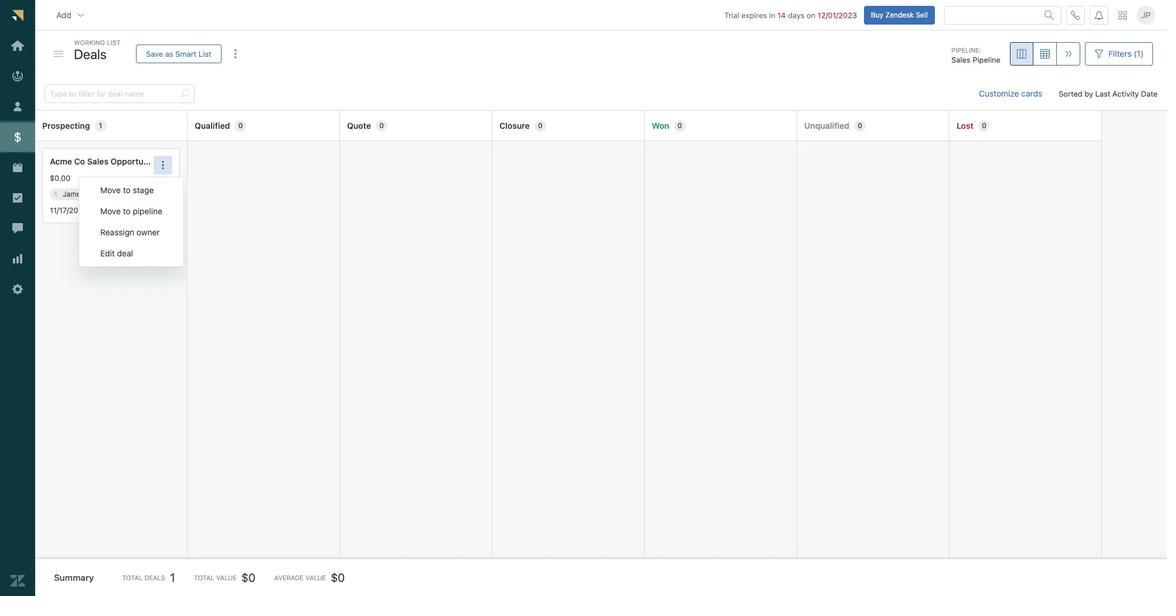 Task type: locate. For each thing, give the bounding box(es) containing it.
jp button
[[1137, 6, 1155, 24]]

(1)
[[1134, 49, 1144, 59]]

0 horizontal spatial value
[[216, 575, 237, 582]]

to left 'stage'
[[123, 185, 131, 195]]

0
[[238, 121, 243, 130], [379, 121, 384, 130], [538, 121, 543, 130], [678, 121, 682, 130], [858, 121, 862, 130], [982, 121, 987, 130]]

1 horizontal spatial list
[[199, 49, 211, 58]]

list
[[107, 39, 121, 46], [199, 49, 211, 58]]

1 value from the left
[[216, 575, 237, 582]]

to for pipeline
[[123, 206, 131, 216]]

1 left total value $0 in the bottom left of the page
[[170, 571, 175, 585]]

1 vertical spatial list
[[199, 49, 211, 58]]

1 vertical spatial sales
[[87, 157, 108, 167]]

11/17/2023
[[50, 206, 88, 215]]

$0 left average
[[241, 571, 255, 585]]

menu
[[79, 177, 184, 267]]

unqualified
[[804, 121, 849, 130]]

2 total from the left
[[194, 575, 214, 582]]

total
[[122, 575, 143, 582], [194, 575, 214, 582]]

to left pipeline
[[123, 206, 131, 216]]

2 to from the top
[[123, 206, 131, 216]]

value inside total value $0
[[216, 575, 237, 582]]

0 right qualified
[[238, 121, 243, 130]]

1 horizontal spatial deals
[[144, 575, 165, 582]]

2 0 from the left
[[379, 121, 384, 130]]

average value $0
[[274, 571, 345, 585]]

average
[[274, 575, 304, 582]]

customize cards button
[[970, 82, 1052, 106]]

move
[[100, 185, 121, 195], [100, 206, 121, 216]]

stage
[[133, 185, 154, 195]]

filters
[[1109, 49, 1132, 59]]

quote
[[347, 121, 371, 130]]

deals inside working list deals
[[74, 46, 107, 62]]

6 0 from the left
[[982, 121, 987, 130]]

prospecting
[[42, 121, 90, 130]]

0 horizontal spatial $0
[[241, 571, 255, 585]]

$0
[[241, 571, 255, 585], [331, 571, 345, 585]]

sales right 'co' on the top of page
[[87, 157, 108, 167]]

buy
[[871, 10, 883, 19]]

0 vertical spatial 1
[[99, 121, 102, 130]]

to
[[123, 185, 131, 195], [123, 206, 131, 216]]

zendesk products image
[[1118, 11, 1127, 19]]

0 vertical spatial list
[[107, 39, 121, 46]]

filters (1)
[[1109, 49, 1144, 59]]

2 value from the left
[[305, 575, 326, 582]]

0 vertical spatial deals
[[74, 46, 107, 62]]

deals
[[74, 46, 107, 62], [144, 575, 165, 582]]

value inside average value $0
[[305, 575, 326, 582]]

1
[[99, 121, 102, 130], [170, 571, 175, 585]]

1 to from the top
[[123, 185, 131, 195]]

sales
[[951, 55, 971, 65], [87, 157, 108, 167]]

pipeline: sales pipeline
[[951, 46, 1001, 65]]

list right the working on the left top of the page
[[107, 39, 121, 46]]

1 horizontal spatial sales
[[951, 55, 971, 65]]

reassign owner menu item
[[79, 222, 183, 243]]

trial
[[724, 10, 739, 20]]

move to pipeline
[[100, 206, 162, 216]]

jp
[[1141, 10, 1151, 20]]

12/01/2023
[[818, 10, 857, 20]]

3 0 from the left
[[538, 121, 543, 130]]

0 horizontal spatial sales
[[87, 157, 108, 167]]

1 vertical spatial 1
[[170, 571, 175, 585]]

total inside total value $0
[[194, 575, 214, 582]]

0 right unqualified at right
[[858, 121, 862, 130]]

0 right the won
[[678, 121, 682, 130]]

save as smart list
[[146, 49, 211, 58]]

0 horizontal spatial list
[[107, 39, 121, 46]]

zendesk image
[[10, 574, 25, 589]]

1 horizontal spatial 1
[[170, 571, 175, 585]]

1 move from the top
[[100, 185, 121, 195]]

deals inside 'total deals 1'
[[144, 575, 165, 582]]

0 vertical spatial sales
[[951, 55, 971, 65]]

chevron down image
[[76, 10, 85, 20]]

1 vertical spatial to
[[123, 206, 131, 216]]

move for move to stage
[[100, 185, 121, 195]]

search image
[[180, 89, 189, 99]]

$0 right average
[[331, 571, 345, 585]]

1 0 from the left
[[238, 121, 243, 130]]

0 right quote
[[379, 121, 384, 130]]

1 vertical spatial move
[[100, 206, 121, 216]]

0 for quote
[[379, 121, 384, 130]]

2 move from the top
[[100, 206, 121, 216]]

menu containing move to stage
[[79, 177, 184, 267]]

move to pipeline menu item
[[79, 201, 183, 222]]

activity
[[1113, 89, 1139, 98]]

co
[[74, 157, 85, 167]]

value
[[216, 575, 237, 582], [305, 575, 326, 582]]

1 total from the left
[[122, 575, 143, 582]]

buy zendesk sell
[[871, 10, 928, 19]]

cards
[[1021, 89, 1042, 99]]

move down peterson
[[100, 206, 121, 216]]

0 vertical spatial to
[[123, 185, 131, 195]]

list right smart
[[199, 49, 211, 58]]

total right 'total deals 1'
[[194, 575, 214, 582]]

5 0 from the left
[[858, 121, 862, 130]]

move down acme co sales opportunity link
[[100, 185, 121, 195]]

handler image
[[54, 51, 63, 57]]

edit deal
[[100, 249, 133, 259]]

1 vertical spatial deals
[[144, 575, 165, 582]]

0 vertical spatial move
[[100, 185, 121, 195]]

1 horizontal spatial value
[[305, 575, 326, 582]]

overflow vertical fill image
[[231, 49, 240, 59]]

search image
[[1045, 10, 1054, 20]]

opportunity
[[111, 157, 158, 167]]

total inside 'total deals 1'
[[122, 575, 143, 582]]

lost
[[957, 121, 974, 130]]

total right summary
[[122, 575, 143, 582]]

james peterson
[[63, 190, 116, 199]]

owner
[[137, 228, 160, 237]]

0 horizontal spatial total
[[122, 575, 143, 582]]

1 down type to filter by deal name field on the top of the page
[[99, 121, 102, 130]]

0 horizontal spatial deals
[[74, 46, 107, 62]]

2 $0 from the left
[[331, 571, 345, 585]]

1 $0 from the left
[[241, 571, 255, 585]]

4 0 from the left
[[678, 121, 682, 130]]

0 for lost
[[982, 121, 987, 130]]

1 horizontal spatial $0
[[331, 571, 345, 585]]

1 horizontal spatial total
[[194, 575, 214, 582]]

0 right lost
[[982, 121, 987, 130]]

sell
[[916, 10, 928, 19]]

sales down pipeline:
[[951, 55, 971, 65]]

save
[[146, 49, 163, 58]]

0 right closure
[[538, 121, 543, 130]]

$0 for total value $0
[[241, 571, 255, 585]]



Task type: vqa. For each thing, say whether or not it's contained in the screenshot.
calls image
yes



Task type: describe. For each thing, give the bounding box(es) containing it.
working list deals
[[74, 39, 121, 62]]

working
[[74, 39, 105, 46]]

value for average value $0
[[305, 575, 326, 582]]

contacts image
[[53, 192, 58, 197]]

list inside working list deals
[[107, 39, 121, 46]]

smart
[[175, 49, 197, 58]]

sales inside pipeline: sales pipeline
[[951, 55, 971, 65]]

to for stage
[[123, 185, 131, 195]]

total for 1
[[122, 575, 143, 582]]

reassign owner
[[100, 228, 160, 237]]

total deals 1
[[122, 571, 175, 585]]

total value $0
[[194, 571, 255, 585]]

trial expires in 14 days on 12/01/2023
[[724, 10, 857, 20]]

calls image
[[1071, 10, 1080, 20]]

edit deal menu item
[[79, 243, 183, 264]]

customize cards
[[979, 89, 1042, 99]]

0 for won
[[678, 121, 682, 130]]

move for move to pipeline
[[100, 206, 121, 216]]

0 horizontal spatial 1
[[99, 121, 102, 130]]

customize
[[979, 89, 1019, 99]]

bell image
[[1094, 10, 1104, 20]]

value for total value $0
[[216, 575, 237, 582]]

0 for unqualified
[[858, 121, 862, 130]]

pipeline:
[[951, 46, 981, 54]]

qualified
[[195, 121, 230, 130]]

james
[[63, 190, 84, 199]]

won
[[652, 121, 669, 130]]

reassign
[[100, 228, 134, 237]]

Type to filter by deal name field
[[50, 85, 175, 103]]

on
[[807, 10, 816, 20]]

0 for closure
[[538, 121, 543, 130]]

$0 for average value $0
[[331, 571, 345, 585]]

buy zendesk sell button
[[864, 6, 935, 24]]

pipeline
[[133, 206, 162, 216]]

add
[[56, 10, 71, 20]]

move to stage menu item
[[79, 180, 183, 201]]

date
[[1141, 89, 1158, 98]]

list inside button
[[199, 49, 211, 58]]

deal
[[117, 249, 133, 259]]

add button
[[47, 3, 95, 27]]

as
[[165, 49, 173, 58]]

sorted by last activity date
[[1059, 89, 1158, 98]]

edit
[[100, 249, 115, 259]]

expires
[[742, 10, 767, 20]]

$0.00
[[50, 174, 70, 183]]

acme co sales opportunity
[[50, 157, 158, 167]]

days
[[788, 10, 805, 20]]

in
[[769, 10, 775, 20]]

closure
[[499, 121, 530, 130]]

14
[[778, 10, 786, 20]]

peterson
[[86, 190, 116, 199]]

acme co sales opportunity link
[[50, 156, 158, 168]]

last
[[1095, 89, 1110, 98]]

zendesk
[[885, 10, 914, 19]]

by
[[1085, 89, 1093, 98]]

move to stage
[[100, 185, 154, 195]]

save as smart list button
[[136, 45, 221, 63]]

summary
[[54, 573, 94, 584]]

sorted
[[1059, 89, 1083, 98]]

pipeline
[[973, 55, 1001, 65]]

acme
[[50, 157, 72, 167]]

0 for qualified
[[238, 121, 243, 130]]

filters (1) button
[[1085, 42, 1153, 66]]

total for $0
[[194, 575, 214, 582]]



